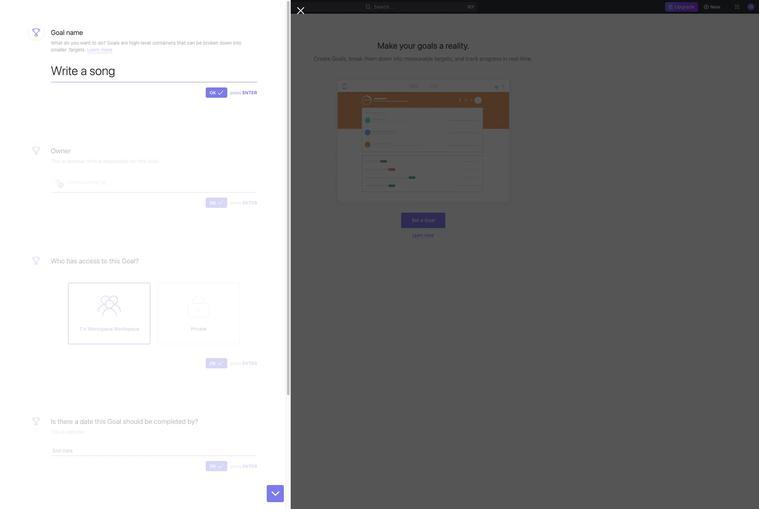 Task type: vqa. For each thing, say whether or not it's contained in the screenshot.
"tree"
no



Task type: locate. For each thing, give the bounding box(es) containing it.
be
[[196, 40, 202, 46], [145, 418, 152, 425]]

should
[[123, 418, 143, 425]]

learn down the set
[[413, 233, 424, 238]]

time.
[[521, 56, 533, 62]]

0 horizontal spatial a
[[75, 418, 78, 425]]

0 vertical spatial be
[[196, 40, 202, 46]]

set a goal
[[412, 217, 435, 223]]

this left "goal?"
[[109, 257, 120, 265]]

3 press enter from the top
[[230, 361, 257, 366]]

in
[[504, 56, 508, 62]]

goal left should
[[108, 418, 121, 425]]

1 vertical spatial learn
[[413, 233, 424, 238]]

0 horizontal spatial this
[[95, 418, 106, 425]]

real-
[[509, 56, 521, 62]]

0 vertical spatial more
[[101, 47, 112, 52]]

who
[[51, 257, 65, 265]]

goal right the set
[[425, 217, 435, 223]]

4 enter from the top
[[243, 464, 257, 469]]

owner(s)
[[86, 179, 106, 185]]

a
[[440, 40, 444, 50], [421, 217, 424, 223], [75, 418, 78, 425]]

0 vertical spatial learn more link
[[87, 47, 112, 53]]

press for owner
[[230, 200, 242, 206]]

can
[[187, 40, 195, 46]]

4 ok from the top
[[210, 464, 216, 469]]

none text field inside dialog
[[51, 63, 257, 82]]

smaller
[[51, 47, 67, 52]]

down right "broken"
[[220, 40, 232, 46]]

1 horizontal spatial to
[[102, 257, 108, 265]]

into
[[233, 40, 242, 46], [394, 56, 403, 62]]

to left do?
[[92, 40, 97, 46]]

1 horizontal spatial learn more link
[[413, 233, 435, 238]]

learn inside dialog
[[87, 47, 100, 52]]

to
[[92, 40, 97, 46], [102, 257, 108, 265]]

ok button for who has access to this goal?
[[206, 358, 228, 369]]

targets,
[[435, 56, 454, 62]]

learn more link
[[87, 47, 112, 53], [413, 233, 435, 238]]

4 press from the top
[[230, 464, 242, 469]]

0 vertical spatial into
[[233, 40, 242, 46]]

this
[[109, 257, 120, 265], [95, 418, 106, 425]]

1 ok button from the top
[[206, 88, 228, 98]]

goal up what
[[51, 28, 65, 36]]

learn more link inside dialog
[[87, 47, 112, 53]]

choose
[[67, 179, 85, 185]]

to right access
[[102, 257, 108, 265]]

name
[[66, 28, 83, 36]]

press enter for who has access to this goal?
[[230, 361, 257, 366]]

press enter
[[230, 90, 257, 95], [230, 200, 257, 206], [230, 361, 257, 366], [230, 464, 257, 469]]

more
[[101, 47, 112, 52], [425, 233, 435, 238]]

a left date
[[75, 418, 78, 425]]

0 vertical spatial to
[[92, 40, 97, 46]]

ok for who has access to this goal?
[[210, 361, 216, 366]]

2 ok from the top
[[210, 200, 216, 206]]

1 vertical spatial down
[[379, 56, 392, 62]]

goal
[[51, 28, 65, 36], [425, 217, 435, 223], [108, 418, 121, 425]]

by?
[[188, 418, 198, 425]]

workspace
[[88, 326, 113, 332], [114, 326, 139, 332]]

press
[[230, 90, 242, 95], [230, 200, 242, 206], [230, 361, 242, 366], [230, 464, 242, 469]]

more down set a goal
[[425, 233, 435, 238]]

1 horizontal spatial be
[[196, 40, 202, 46]]

0 horizontal spatial be
[[145, 418, 152, 425]]

None text field
[[51, 63, 257, 82]]

0 horizontal spatial workspace
[[88, 326, 113, 332]]

1 horizontal spatial workspace
[[114, 326, 139, 332]]

1 enter from the top
[[243, 90, 257, 95]]

more down do?
[[101, 47, 112, 52]]

make your goals a reality.
[[378, 40, 470, 50]]

2 horizontal spatial goal
[[425, 217, 435, 223]]

this for date
[[95, 418, 106, 425]]

private
[[191, 326, 207, 332]]

your
[[400, 40, 416, 50]]

2 press enter from the top
[[230, 200, 257, 206]]

2 vertical spatial a
[[75, 418, 78, 425]]

1 horizontal spatial learn
[[413, 233, 424, 238]]

1 workspace from the left
[[88, 326, 113, 332]]

4 press enter from the top
[[230, 464, 257, 469]]

2 press from the top
[[230, 200, 242, 206]]

1 vertical spatial a
[[421, 217, 424, 223]]

date
[[80, 418, 93, 425]]

0 vertical spatial a
[[440, 40, 444, 50]]

a right the set
[[421, 217, 424, 223]]

0 horizontal spatial learn more link
[[87, 47, 112, 53]]

ok button
[[206, 88, 228, 98], [206, 198, 228, 208], [206, 358, 228, 369], [206, 461, 228, 472]]

0 horizontal spatial goal
[[51, 28, 65, 36]]

press for who has access to this goal?
[[230, 361, 242, 366]]

new button
[[701, 1, 725, 12]]

1 vertical spatial goal
[[425, 217, 435, 223]]

3 ok from the top
[[210, 361, 216, 366]]

0 vertical spatial this
[[109, 257, 120, 265]]

into right "broken"
[[233, 40, 242, 46]]

down down make
[[379, 56, 392, 62]]

2 horizontal spatial a
[[440, 40, 444, 50]]

t's workspace workspace
[[79, 326, 139, 332]]

3 press from the top
[[230, 361, 242, 366]]

learn more link down set a goal
[[413, 233, 435, 238]]

search...
[[374, 4, 394, 10]]

2 enter from the top
[[243, 200, 257, 206]]

0 horizontal spatial learn
[[87, 47, 100, 52]]

into down your
[[394, 56, 403, 62]]

learn
[[87, 47, 100, 52], [413, 233, 424, 238]]

dialog
[[0, 0, 305, 509]]

0 vertical spatial goal
[[51, 28, 65, 36]]

this for to
[[109, 257, 120, 265]]

be right should
[[145, 418, 152, 425]]

1 vertical spatial learn more link
[[413, 233, 435, 238]]

0 horizontal spatial down
[[220, 40, 232, 46]]

reality.
[[446, 40, 470, 50]]

0 vertical spatial down
[[220, 40, 232, 46]]

1 horizontal spatial down
[[379, 56, 392, 62]]

ok
[[210, 90, 216, 95], [210, 200, 216, 206], [210, 361, 216, 366], [210, 464, 216, 469]]

0 vertical spatial learn
[[87, 47, 100, 52]]

3 ok button from the top
[[206, 358, 228, 369]]

down
[[220, 40, 232, 46], [379, 56, 392, 62]]

0 horizontal spatial into
[[233, 40, 242, 46]]

new
[[711, 4, 721, 10]]

learn right .
[[87, 47, 100, 52]]

1 vertical spatial more
[[425, 233, 435, 238]]

this right date
[[95, 418, 106, 425]]

is
[[51, 418, 56, 425]]

enter
[[243, 90, 257, 95], [243, 200, 257, 206], [243, 361, 257, 366], [243, 464, 257, 469]]

team space tree
[[3, 143, 84, 235]]

1 horizontal spatial this
[[109, 257, 120, 265]]

ok button for is there a date this goal should be completed by?
[[206, 461, 228, 472]]

do
[[64, 40, 70, 46]]

3 enter from the top
[[243, 361, 257, 366]]

2 ok button from the top
[[206, 198, 228, 208]]

be right can on the top of the page
[[196, 40, 202, 46]]

1 vertical spatial to
[[102, 257, 108, 265]]

1 vertical spatial this
[[95, 418, 106, 425]]

break
[[349, 56, 363, 62]]

completed
[[154, 418, 186, 425]]

1 vertical spatial into
[[394, 56, 403, 62]]

4 ok button from the top
[[206, 461, 228, 472]]

0 horizontal spatial to
[[92, 40, 97, 46]]

1 vertical spatial be
[[145, 418, 152, 425]]

2 vertical spatial goal
[[108, 418, 121, 425]]

learn more link down do?
[[87, 47, 112, 53]]

broken
[[203, 40, 219, 46]]

0 horizontal spatial more
[[101, 47, 112, 52]]

enter for owner
[[243, 200, 257, 206]]

a up targets,
[[440, 40, 444, 50]]

1 horizontal spatial more
[[425, 233, 435, 238]]

what
[[51, 40, 63, 46]]



Task type: describe. For each thing, give the bounding box(es) containing it.
press enter for is there a date this goal should be completed by?
[[230, 464, 257, 469]]

progress
[[480, 56, 502, 62]]

space
[[30, 157, 44, 163]]

1 press from the top
[[230, 90, 242, 95]]

upgrade link
[[666, 2, 699, 12]]

1 horizontal spatial into
[[394, 56, 403, 62]]

has
[[67, 257, 77, 265]]

targets . learn more
[[68, 47, 112, 52]]

containers
[[153, 40, 176, 46]]

home
[[16, 36, 30, 42]]

enter for is there a date this goal should be completed by?
[[243, 464, 257, 469]]

1 horizontal spatial a
[[421, 217, 424, 223]]

and
[[455, 56, 465, 62]]

upgrade
[[676, 4, 695, 10]]

do?
[[98, 40, 106, 46]]

are
[[121, 40, 128, 46]]

owner
[[51, 147, 71, 155]]

goal name
[[51, 28, 83, 36]]

track
[[466, 56, 479, 62]]

there
[[58, 418, 73, 425]]

to inside the what do you want to do? goals are high-level containers that can be broken down into smaller
[[92, 40, 97, 46]]

.
[[85, 47, 86, 52]]

2 workspace from the left
[[114, 326, 139, 332]]

a inside dialog
[[75, 418, 78, 425]]

team space
[[16, 157, 44, 163]]

⌘k
[[468, 4, 475, 10]]

want
[[80, 40, 91, 46]]

goals,
[[332, 56, 348, 62]]

make
[[378, 40, 398, 50]]

you
[[71, 40, 79, 46]]

level
[[141, 40, 151, 46]]

be inside the what do you want to do? goals are high-level containers that can be broken down into smaller
[[196, 40, 202, 46]]

into inside the what do you want to do? goals are high-level containers that can be broken down into smaller
[[233, 40, 242, 46]]

enter for who has access to this goal?
[[243, 361, 257, 366]]

is there a date this goal should be completed by?
[[51, 418, 198, 425]]

1 press enter from the top
[[230, 90, 257, 95]]

high-
[[129, 40, 141, 46]]

create goals, break them down into measurable targets, and track progress in real-time.
[[314, 56, 533, 62]]

team
[[16, 157, 28, 163]]

press enter for owner
[[230, 200, 257, 206]]

ok button for owner
[[206, 198, 228, 208]]

home link
[[3, 33, 84, 44]]

ok for is there a date this goal should be completed by?
[[210, 464, 216, 469]]

dialog containing goal name
[[0, 0, 305, 509]]

them
[[365, 56, 377, 62]]

goal?
[[122, 257, 139, 265]]

learn more
[[413, 233, 435, 238]]

access
[[79, 257, 100, 265]]

down inside the what do you want to do? goals are high-level containers that can be broken down into smaller
[[220, 40, 232, 46]]

1 horizontal spatial goal
[[108, 418, 121, 425]]

targets
[[68, 47, 85, 52]]

ok for owner
[[210, 200, 216, 206]]

measurable
[[404, 56, 433, 62]]

set
[[412, 217, 420, 223]]

press for is there a date this goal should be completed by?
[[230, 464, 242, 469]]

goals
[[107, 40, 120, 46]]

team space link
[[16, 154, 83, 165]]

that
[[177, 40, 186, 46]]

who has access to this goal?
[[51, 257, 139, 265]]

what do you want to do? goals are high-level containers that can be broken down into smaller
[[51, 40, 242, 52]]

t's
[[79, 326, 86, 332]]

goals
[[418, 40, 438, 50]]

create
[[314, 56, 331, 62]]

1 ok from the top
[[210, 90, 216, 95]]

sidebar navigation
[[0, 14, 88, 509]]

choose owner(s)
[[67, 179, 106, 185]]



